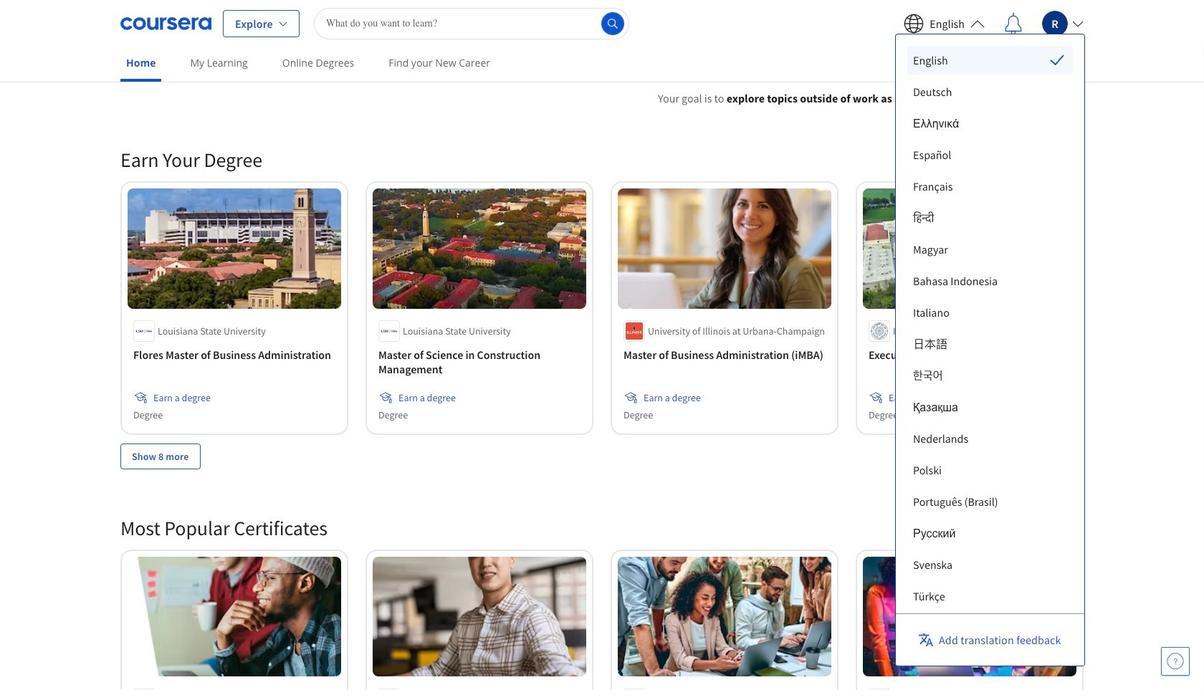 Task type: vqa. For each thing, say whether or not it's contained in the screenshot.
earn your degree collection ELEMENT
yes



Task type: describe. For each thing, give the bounding box(es) containing it.
help center image
[[1167, 653, 1184, 670]]



Task type: locate. For each thing, give the bounding box(es) containing it.
most popular certificates collection element
[[112, 492, 1093, 690]]

earn your degree collection element
[[112, 124, 1093, 492]]

menu
[[908, 46, 1073, 690]]

coursera image
[[120, 12, 211, 35]]

radio item
[[908, 46, 1073, 75]]

main content
[[0, 72, 1204, 690]]

None search field
[[314, 8, 629, 39]]



